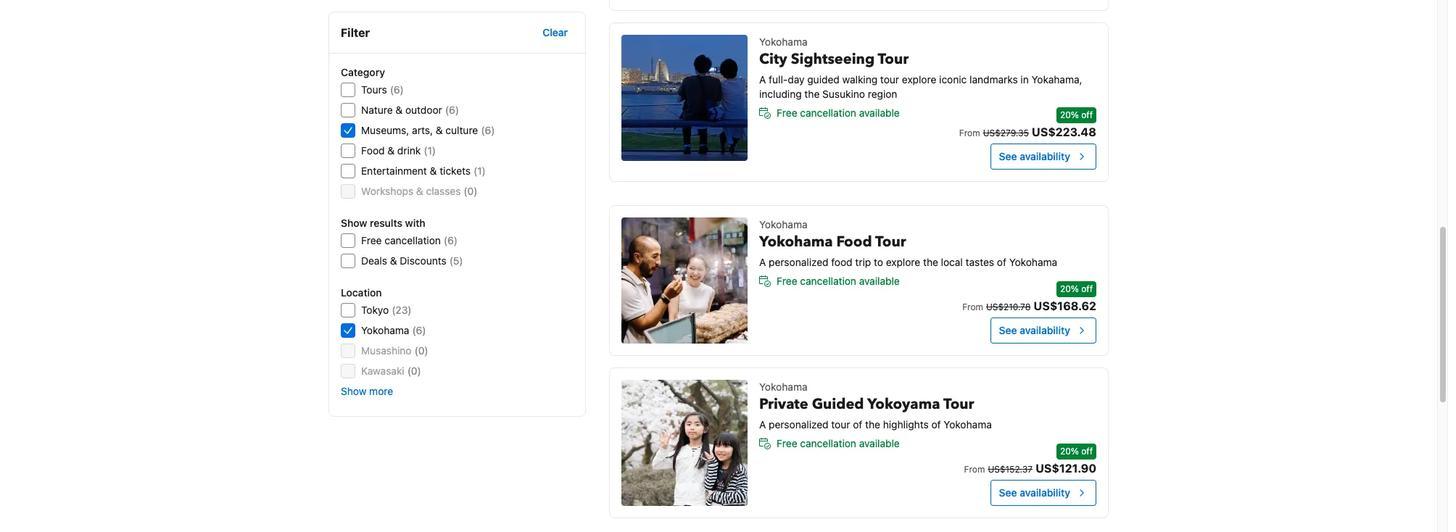 Task type: locate. For each thing, give the bounding box(es) containing it.
food
[[831, 256, 852, 268]]

from left us$210.78
[[962, 302, 983, 313]]

personalized
[[769, 256, 828, 268], [769, 418, 828, 431]]

1 personalized from the top
[[769, 256, 828, 268]]

see for city sightseeing tour
[[999, 150, 1017, 162]]

2 show from the top
[[341, 385, 366, 397]]

cancellation
[[800, 107, 856, 119], [385, 234, 441, 247], [800, 275, 856, 287], [800, 437, 856, 450]]

1 vertical spatial see
[[999, 324, 1017, 336]]

0 vertical spatial show
[[341, 217, 367, 229]]

3 off from the top
[[1081, 446, 1093, 457]]

tour
[[878, 49, 909, 69], [875, 232, 906, 252], [943, 394, 974, 414]]

2 20% from the top
[[1060, 284, 1079, 294]]

a
[[759, 73, 766, 86], [759, 256, 766, 268], [759, 418, 766, 431]]

1 vertical spatial available
[[859, 275, 900, 287]]

see down us$152.37
[[999, 487, 1017, 499]]

20% inside 20% off from us$152.37 us$121.90
[[1060, 446, 1079, 457]]

20% off from us$210.78 us$168.62
[[962, 284, 1096, 313]]

workshops
[[361, 185, 413, 197]]

free cancellation available for sightseeing
[[777, 107, 900, 119]]

see for private guided yokoyama tour
[[999, 487, 1017, 499]]

0 vertical spatial from
[[959, 128, 980, 138]]

(0) down yokohama (6)
[[414, 344, 428, 357]]

20%
[[1060, 109, 1079, 120], [1060, 284, 1079, 294], [1060, 446, 1079, 457]]

the down 'guided' at the top right of the page
[[804, 88, 820, 100]]

explore right to
[[886, 256, 920, 268]]

show left the results
[[341, 217, 367, 229]]

us$279.35
[[983, 128, 1029, 138]]

clear
[[543, 26, 568, 38]]

tour right yokoyama
[[943, 394, 974, 414]]

off inside 20% off from us$152.37 us$121.90
[[1081, 446, 1093, 457]]

a inside yokohama city sightseeing tour a full-day guided walking tour explore iconic landmarks in yokahama, including the susukino region
[[759, 73, 766, 86]]

from for yokohama food tour
[[962, 302, 983, 313]]

1 vertical spatial 20%
[[1060, 284, 1079, 294]]

tour inside yokohama city sightseeing tour a full-day guided walking tour explore iconic landmarks in yokahama, including the susukino region
[[878, 49, 909, 69]]

personalized down private
[[769, 418, 828, 431]]

3 a from the top
[[759, 418, 766, 431]]

see for yokohama food tour
[[999, 324, 1017, 336]]

see down the us$279.35
[[999, 150, 1017, 162]]

available down highlights
[[859, 437, 900, 450]]

0 vertical spatial the
[[804, 88, 820, 100]]

free cancellation available
[[777, 107, 900, 119], [777, 275, 900, 287], [777, 437, 900, 450]]

1 vertical spatial tour
[[875, 232, 906, 252]]

0 horizontal spatial of
[[853, 418, 862, 431]]

the left local
[[923, 256, 938, 268]]

the inside yokohama yokohama food tour a personalized food trip to explore the local tastes of yokohama
[[923, 256, 938, 268]]

1 show from the top
[[341, 217, 367, 229]]

0 vertical spatial personalized
[[769, 256, 828, 268]]

0 vertical spatial (1)
[[424, 144, 436, 157]]

off inside 20% off from us$279.35 us$223.48
[[1081, 109, 1093, 120]]

tours
[[361, 83, 387, 96]]

free cancellation available for food
[[777, 275, 900, 287]]

availability
[[1020, 150, 1070, 162], [1020, 324, 1070, 336], [1020, 487, 1070, 499]]

0 horizontal spatial the
[[804, 88, 820, 100]]

& left drink
[[387, 144, 395, 157]]

2 horizontal spatial the
[[923, 256, 938, 268]]

(6) up musashino (0)
[[412, 324, 426, 336]]

& right deals
[[390, 255, 397, 267]]

available
[[859, 107, 900, 119], [859, 275, 900, 287], [859, 437, 900, 450]]

see
[[999, 150, 1017, 162], [999, 324, 1017, 336], [999, 487, 1017, 499]]

1 vertical spatial explore
[[886, 256, 920, 268]]

3 availability from the top
[[1020, 487, 1070, 499]]

kawasaki (0)
[[361, 365, 421, 377]]

1 vertical spatial the
[[923, 256, 938, 268]]

cancellation down "with"
[[385, 234, 441, 247]]

yokohama yokohama food tour a personalized food trip to explore the local tastes of yokohama
[[759, 218, 1057, 268]]

0 vertical spatial free cancellation available
[[777, 107, 900, 119]]

show more
[[341, 385, 393, 397]]

entertainment
[[361, 165, 427, 177]]

20% inside 20% off from us$279.35 us$223.48
[[1060, 109, 1079, 120]]

from left the us$279.35
[[959, 128, 980, 138]]

of down "guided"
[[853, 418, 862, 431]]

2 see availability from the top
[[999, 324, 1070, 336]]

free
[[777, 107, 797, 119], [361, 234, 382, 247], [777, 275, 797, 287], [777, 437, 797, 450]]

with
[[405, 217, 425, 229]]

us$223.48
[[1032, 125, 1096, 138]]

availability down us$121.90
[[1020, 487, 1070, 499]]

0 vertical spatial off
[[1081, 109, 1093, 120]]

off up us$223.48
[[1081, 109, 1093, 120]]

availability down us$223.48
[[1020, 150, 1070, 162]]

free cancellation available down food on the right of the page
[[777, 275, 900, 287]]

free cancellation available down susukino
[[777, 107, 900, 119]]

(1) down museums, arts, & culture (6)
[[424, 144, 436, 157]]

discounts
[[400, 255, 446, 267]]

2 free cancellation available from the top
[[777, 275, 900, 287]]

(6) right culture
[[481, 124, 495, 136]]

from inside 20% off from us$210.78 us$168.62
[[962, 302, 983, 313]]

2 vertical spatial see availability
[[999, 487, 1070, 499]]

off
[[1081, 109, 1093, 120], [1081, 284, 1093, 294], [1081, 446, 1093, 457]]

of right tastes
[[997, 256, 1006, 268]]

(0)
[[464, 185, 477, 197], [414, 344, 428, 357], [407, 365, 421, 377]]

availability for private guided yokoyama tour
[[1020, 487, 1070, 499]]

&
[[395, 104, 403, 116], [436, 124, 443, 136], [387, 144, 395, 157], [430, 165, 437, 177], [416, 185, 423, 197], [390, 255, 397, 267]]

3 available from the top
[[859, 437, 900, 450]]

2 vertical spatial the
[[865, 418, 880, 431]]

drink
[[397, 144, 421, 157]]

1 vertical spatial (1)
[[474, 165, 486, 177]]

see down us$210.78
[[999, 324, 1017, 336]]

tour up to
[[875, 232, 906, 252]]

2 vertical spatial (0)
[[407, 365, 421, 377]]

the inside yokohama city sightseeing tour a full-day guided walking tour explore iconic landmarks in yokahama, including the susukino region
[[804, 88, 820, 100]]

20% up us$121.90
[[1060, 446, 1079, 457]]

2 vertical spatial off
[[1081, 446, 1093, 457]]

cancellation down susukino
[[800, 107, 856, 119]]

1 off from the top
[[1081, 109, 1093, 120]]

show left more
[[341, 385, 366, 397]]

& left tickets
[[430, 165, 437, 177]]

0 horizontal spatial (1)
[[424, 144, 436, 157]]

2 vertical spatial free cancellation available
[[777, 437, 900, 450]]

see availability for yokohama food tour
[[999, 324, 1070, 336]]

from for city sightseeing tour
[[959, 128, 980, 138]]

availability for yokohama food tour
[[1020, 324, 1070, 336]]

2 vertical spatial see
[[999, 487, 1017, 499]]

available for sightseeing
[[859, 107, 900, 119]]

& right arts,
[[436, 124, 443, 136]]

from left us$152.37
[[964, 464, 985, 475]]

trip
[[855, 256, 871, 268]]

explore
[[902, 73, 936, 86], [886, 256, 920, 268]]

20% for yokohama food tour
[[1060, 284, 1079, 294]]

yokohama private guided yokoyama tour a personalized tour of the highlights of yokohama
[[759, 381, 992, 431]]

0 vertical spatial a
[[759, 73, 766, 86]]

personalized left food on the right of the page
[[769, 256, 828, 268]]

from inside 20% off from us$152.37 us$121.90
[[964, 464, 985, 475]]

0 vertical spatial 20%
[[1060, 109, 1079, 120]]

free cancellation available down "guided"
[[777, 437, 900, 450]]

0 vertical spatial see availability
[[999, 150, 1070, 162]]

0 vertical spatial tour
[[880, 73, 899, 86]]

2 available from the top
[[859, 275, 900, 287]]

landmarks
[[970, 73, 1018, 86]]

3 20% from the top
[[1060, 446, 1079, 457]]

see availability down 20% off from us$152.37 us$121.90
[[999, 487, 1070, 499]]

show more button
[[341, 384, 393, 399]]

1 20% from the top
[[1060, 109, 1079, 120]]

(6) right the tours
[[390, 83, 404, 96]]

2 vertical spatial from
[[964, 464, 985, 475]]

tour inside yokohama yokohama food tour a personalized food trip to explore the local tastes of yokohama
[[875, 232, 906, 252]]

2 see from the top
[[999, 324, 1017, 336]]

3 see from the top
[[999, 487, 1017, 499]]

off up us$121.90
[[1081, 446, 1093, 457]]

2 horizontal spatial of
[[997, 256, 1006, 268]]

off up us$168.62
[[1081, 284, 1093, 294]]

& for classes
[[416, 185, 423, 197]]

1 horizontal spatial tour
[[880, 73, 899, 86]]

0 horizontal spatial tour
[[831, 418, 850, 431]]

cancellation down food on the right of the page
[[800, 275, 856, 287]]

off inside 20% off from us$210.78 us$168.62
[[1081, 284, 1093, 294]]

2 personalized from the top
[[769, 418, 828, 431]]

1 available from the top
[[859, 107, 900, 119]]

classes
[[426, 185, 461, 197]]

see availability down 20% off from us$279.35 us$223.48
[[999, 150, 1070, 162]]

availability for city sightseeing tour
[[1020, 150, 1070, 162]]

1 vertical spatial see availability
[[999, 324, 1070, 336]]

1 a from the top
[[759, 73, 766, 86]]

0 vertical spatial availability
[[1020, 150, 1070, 162]]

the left highlights
[[865, 418, 880, 431]]

2 vertical spatial tour
[[943, 394, 974, 414]]

3 see availability from the top
[[999, 487, 1070, 499]]

city
[[759, 49, 787, 69]]

us$168.62
[[1034, 299, 1096, 313]]

show for show results with
[[341, 217, 367, 229]]

0 vertical spatial food
[[361, 144, 385, 157]]

2 off from the top
[[1081, 284, 1093, 294]]

2 vertical spatial availability
[[1020, 487, 1070, 499]]

(1)
[[424, 144, 436, 157], [474, 165, 486, 177]]

1 vertical spatial a
[[759, 256, 766, 268]]

(1) for entertainment & tickets (1)
[[474, 165, 486, 177]]

20% up us$168.62
[[1060, 284, 1079, 294]]

tastes
[[966, 256, 994, 268]]

1 vertical spatial free cancellation available
[[777, 275, 900, 287]]

food
[[361, 144, 385, 157], [836, 232, 872, 252]]

including
[[759, 88, 802, 100]]

1 horizontal spatial of
[[931, 418, 941, 431]]

2 vertical spatial available
[[859, 437, 900, 450]]

tour up 'region'
[[878, 49, 909, 69]]

see availability down 20% off from us$210.78 us$168.62
[[999, 324, 1070, 336]]

1 availability from the top
[[1020, 150, 1070, 162]]

0 vertical spatial available
[[859, 107, 900, 119]]

availability down us$168.62
[[1020, 324, 1070, 336]]

1 vertical spatial food
[[836, 232, 872, 252]]

a inside yokohama yokohama food tour a personalized food trip to explore the local tastes of yokohama
[[759, 256, 766, 268]]

(23)
[[392, 304, 412, 316]]

1 vertical spatial availability
[[1020, 324, 1070, 336]]

0 vertical spatial explore
[[902, 73, 936, 86]]

1 see availability from the top
[[999, 150, 1070, 162]]

from for private guided yokoyama tour
[[964, 464, 985, 475]]

available down to
[[859, 275, 900, 287]]

1 horizontal spatial (1)
[[474, 165, 486, 177]]

1 vertical spatial show
[[341, 385, 366, 397]]

1 vertical spatial personalized
[[769, 418, 828, 431]]

1 vertical spatial (0)
[[414, 344, 428, 357]]

1 see from the top
[[999, 150, 1017, 162]]

cancellation down "guided"
[[800, 437, 856, 450]]

& for discounts
[[390, 255, 397, 267]]

explore left 'iconic'
[[902, 73, 936, 86]]

1 vertical spatial tour
[[831, 418, 850, 431]]

from
[[959, 128, 980, 138], [962, 302, 983, 313], [964, 464, 985, 475]]

& right nature
[[395, 104, 403, 116]]

available down 'region'
[[859, 107, 900, 119]]

show inside button
[[341, 385, 366, 397]]

2 vertical spatial a
[[759, 418, 766, 431]]

tours (6)
[[361, 83, 404, 96]]

1 free cancellation available from the top
[[777, 107, 900, 119]]

20% off from us$279.35 us$223.48
[[959, 109, 1096, 138]]

2 a from the top
[[759, 256, 766, 268]]

location
[[341, 286, 382, 299]]

tour for city sightseeing tour
[[878, 49, 909, 69]]

see availability
[[999, 150, 1070, 162], [999, 324, 1070, 336], [999, 487, 1070, 499]]

2 vertical spatial 20%
[[1060, 446, 1079, 457]]

the
[[804, 88, 820, 100], [923, 256, 938, 268], [865, 418, 880, 431]]

20% up us$223.48
[[1060, 109, 1079, 120]]

20% inside 20% off from us$210.78 us$168.62
[[1060, 284, 1079, 294]]

deals & discounts (5)
[[361, 255, 463, 267]]

the inside yokohama private guided yokoyama tour a personalized tour of the highlights of yokohama
[[865, 418, 880, 431]]

tour
[[880, 73, 899, 86], [831, 418, 850, 431]]

1 horizontal spatial the
[[865, 418, 880, 431]]

yokohama (6)
[[361, 324, 426, 336]]

(0) down musashino (0)
[[407, 365, 421, 377]]

of right highlights
[[931, 418, 941, 431]]

of
[[997, 256, 1006, 268], [853, 418, 862, 431], [931, 418, 941, 431]]

(6)
[[390, 83, 404, 96], [445, 104, 459, 116], [481, 124, 495, 136], [444, 234, 458, 247], [412, 324, 426, 336]]

(0) for musashino (0)
[[414, 344, 428, 357]]

from inside 20% off from us$279.35 us$223.48
[[959, 128, 980, 138]]

tour up 'region'
[[880, 73, 899, 86]]

& down entertainment & tickets (1)
[[416, 185, 423, 197]]

food down museums,
[[361, 144, 385, 157]]

2 availability from the top
[[1020, 324, 1070, 336]]

(1) right tickets
[[474, 165, 486, 177]]

1 horizontal spatial food
[[836, 232, 872, 252]]

food up trip
[[836, 232, 872, 252]]

tour down "guided"
[[831, 418, 850, 431]]

0 vertical spatial see
[[999, 150, 1017, 162]]

yokohama
[[759, 36, 807, 48], [759, 218, 807, 231], [759, 232, 833, 252], [1009, 256, 1057, 268], [361, 324, 409, 336], [759, 381, 807, 393], [944, 418, 992, 431]]

1 vertical spatial from
[[962, 302, 983, 313]]

show
[[341, 217, 367, 229], [341, 385, 366, 397]]

(0) down tickets
[[464, 185, 477, 197]]

1 vertical spatial off
[[1081, 284, 1093, 294]]

(6) up (5)
[[444, 234, 458, 247]]

off for private guided yokoyama tour
[[1081, 446, 1093, 457]]

0 vertical spatial tour
[[878, 49, 909, 69]]

3 free cancellation available from the top
[[777, 437, 900, 450]]

yokoyama
[[867, 394, 940, 414]]

off for yokohama food tour
[[1081, 284, 1093, 294]]



Task type: describe. For each thing, give the bounding box(es) containing it.
yokohama inside yokohama city sightseeing tour a full-day guided walking tour explore iconic landmarks in yokahama, including the susukino region
[[759, 36, 807, 48]]

free for yokohama
[[777, 275, 797, 287]]

sightseeing
[[791, 49, 875, 69]]

available for guided
[[859, 437, 900, 450]]

(6) up culture
[[445, 104, 459, 116]]

private guided yokoyama tour image
[[621, 380, 748, 506]]

in
[[1021, 73, 1029, 86]]

free cancellation (6)
[[361, 234, 458, 247]]

tokyo
[[361, 304, 389, 316]]

cancellation for city
[[800, 107, 856, 119]]

yokohama food tour image
[[621, 218, 748, 344]]

local
[[941, 256, 963, 268]]

& for tickets
[[430, 165, 437, 177]]

us$152.37
[[988, 464, 1033, 475]]

highlights
[[883, 418, 929, 431]]

nature
[[361, 104, 393, 116]]

musashino
[[361, 344, 412, 357]]

of inside yokohama yokohama food tour a personalized food trip to explore the local tastes of yokohama
[[997, 256, 1006, 268]]

us$210.78
[[986, 302, 1031, 313]]

workshops & classes (0)
[[361, 185, 477, 197]]

show results with
[[341, 217, 425, 229]]

susukino
[[822, 88, 865, 100]]

tickets
[[440, 165, 471, 177]]

iconic
[[939, 73, 967, 86]]

(1) for food & drink (1)
[[424, 144, 436, 157]]

off for city sightseeing tour
[[1081, 109, 1093, 120]]

region
[[868, 88, 897, 100]]

(5)
[[449, 255, 463, 267]]

yokohama city sightseeing tour a full-day guided walking tour explore iconic landmarks in yokahama, including the susukino region
[[759, 36, 1082, 100]]

personalized inside yokohama yokohama food tour a personalized food trip to explore the local tastes of yokohama
[[769, 256, 828, 268]]

tour inside yokohama private guided yokoyama tour a personalized tour of the highlights of yokohama
[[831, 418, 850, 431]]

us$121.90
[[1036, 462, 1096, 475]]

20% for private guided yokoyama tour
[[1060, 446, 1079, 457]]

available for food
[[859, 275, 900, 287]]

filter
[[341, 26, 370, 39]]

(0) for kawasaki (0)
[[407, 365, 421, 377]]

tour inside yokohama city sightseeing tour a full-day guided walking tour explore iconic landmarks in yokahama, including the susukino region
[[880, 73, 899, 86]]

free for private
[[777, 437, 797, 450]]

category
[[341, 66, 385, 78]]

a for yokohama
[[759, 256, 766, 268]]

see availability for private guided yokoyama tour
[[999, 487, 1070, 499]]

results
[[370, 217, 402, 229]]

a inside yokohama private guided yokoyama tour a personalized tour of the highlights of yokohama
[[759, 418, 766, 431]]

kawasaki
[[361, 365, 404, 377]]

musashino (0)
[[361, 344, 428, 357]]

guided
[[812, 394, 864, 414]]

museums, arts, & culture (6)
[[361, 124, 495, 136]]

guided
[[807, 73, 840, 86]]

clear button
[[537, 20, 574, 46]]

& for drink
[[387, 144, 395, 157]]

show for show more
[[341, 385, 366, 397]]

tokyo (23)
[[361, 304, 412, 316]]

free cancellation available for guided
[[777, 437, 900, 450]]

nature & outdoor (6)
[[361, 104, 459, 116]]

0 horizontal spatial food
[[361, 144, 385, 157]]

food inside yokohama yokohama food tour a personalized food trip to explore the local tastes of yokohama
[[836, 232, 872, 252]]

free for city
[[777, 107, 797, 119]]

culture
[[446, 124, 478, 136]]

private
[[759, 394, 808, 414]]

to
[[874, 256, 883, 268]]

see availability for city sightseeing tour
[[999, 150, 1070, 162]]

outdoor
[[405, 104, 442, 116]]

museums,
[[361, 124, 409, 136]]

food & drink (1)
[[361, 144, 436, 157]]

tour inside yokohama private guided yokoyama tour a personalized tour of the highlights of yokohama
[[943, 394, 974, 414]]

cancellation for private
[[800, 437, 856, 450]]

city sightseeing tour image
[[621, 35, 748, 161]]

explore inside yokohama yokohama food tour a personalized food trip to explore the local tastes of yokohama
[[886, 256, 920, 268]]

day
[[788, 73, 805, 86]]

more
[[369, 385, 393, 397]]

& for outdoor
[[395, 104, 403, 116]]

explore inside yokohama city sightseeing tour a full-day guided walking tour explore iconic landmarks in yokahama, including the susukino region
[[902, 73, 936, 86]]

deals
[[361, 255, 387, 267]]

personalized inside yokohama private guided yokoyama tour a personalized tour of the highlights of yokohama
[[769, 418, 828, 431]]

walking
[[842, 73, 878, 86]]

yokahama,
[[1032, 73, 1082, 86]]

full-
[[769, 73, 788, 86]]

arts,
[[412, 124, 433, 136]]

0 vertical spatial (0)
[[464, 185, 477, 197]]

a for city
[[759, 73, 766, 86]]

tour for yokohama food tour
[[875, 232, 906, 252]]

20% for city sightseeing tour
[[1060, 109, 1079, 120]]

cancellation for yokohama
[[800, 275, 856, 287]]

entertainment & tickets (1)
[[361, 165, 486, 177]]

20% off from us$152.37 us$121.90
[[964, 446, 1096, 475]]



Task type: vqa. For each thing, say whether or not it's contained in the screenshot.
tickets's &
yes



